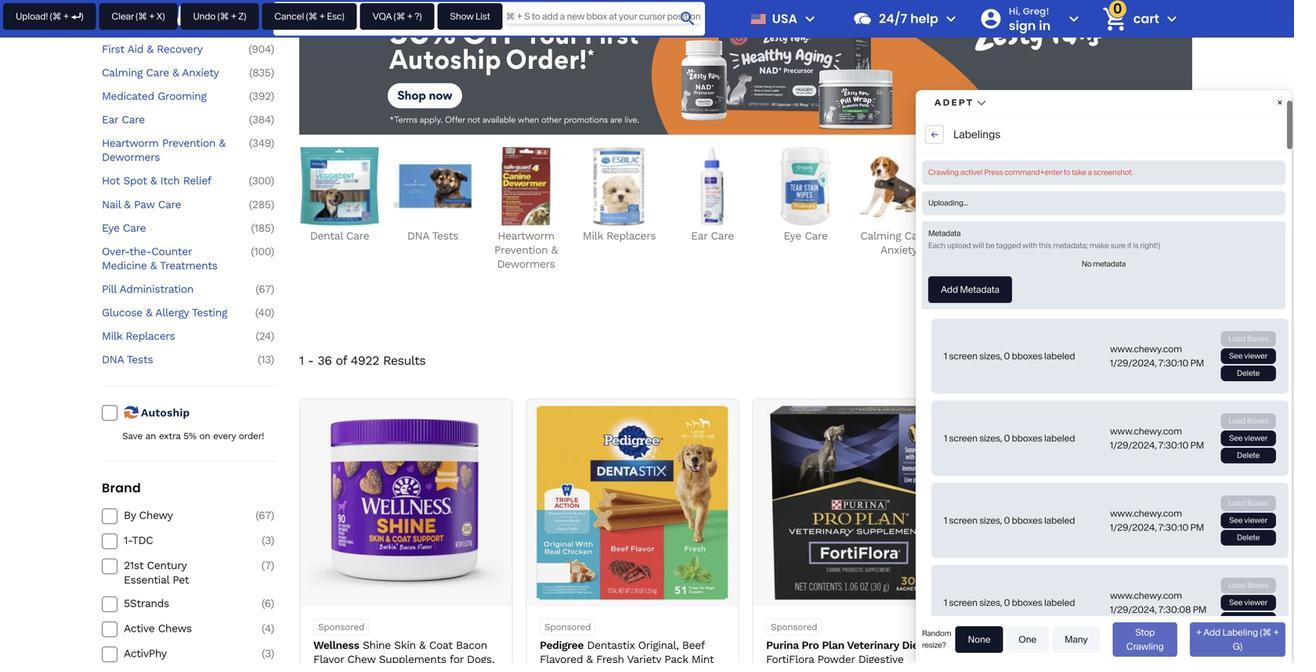 Task type: describe. For each thing, give the bounding box(es) containing it.
in
[[1039, 17, 1051, 34]]

835
[[252, 116, 271, 128]]

milk
[[102, 379, 122, 392]]

) for ( 100 )
[[271, 294, 274, 307]]

relief
[[183, 224, 211, 237]]

( 40 )
[[255, 356, 274, 369]]

brand
[[102, 529, 141, 547]]

ear care link
[[102, 162, 235, 176]]

heartworm prevention & dewormers link
[[102, 186, 235, 214]]

ear
[[102, 163, 118, 176]]

) for ( 835 )
[[271, 116, 274, 128]]

care inside list
[[905, 279, 928, 292]]

( 7 )
[[261, 609, 274, 622]]

ear care
[[102, 163, 145, 176]]

hot
[[102, 224, 120, 237]]

( 300 )
[[249, 224, 274, 237]]

pill
[[102, 332, 116, 345]]

hi, greg! sign in
[[1009, 5, 1051, 34]]

) for ( 392 )
[[271, 139, 274, 152]]

aid
[[127, 92, 143, 105]]

an
[[145, 480, 156, 491]]

300
[[252, 224, 271, 237]]

2 67 from the top
[[259, 559, 271, 572]]

) for ( 7 )
[[271, 609, 274, 622]]

( 349 )
[[249, 186, 274, 199]]

) for ( 904 )
[[271, 92, 274, 105]]

) for ( 285 )
[[271, 247, 274, 260]]

& right nail
[[124, 247, 131, 260]]

greg!
[[1023, 5, 1049, 17]]

by chewy link
[[124, 558, 235, 572]]

chewy
[[139, 559, 173, 572]]

hi,
[[1009, 5, 1021, 17]]

( for 392
[[249, 139, 252, 152]]

) for ( 67 )
[[271, 332, 274, 345]]

dental
[[102, 68, 135, 81]]

pill administration link
[[102, 332, 235, 346]]

) for ( 1794 )
[[271, 68, 274, 81]]

calming care & anxiety inside list
[[860, 279, 937, 306]]

by chewy
[[124, 559, 173, 572]]

every
[[213, 480, 236, 491]]

1 67 from the top
[[259, 332, 271, 345]]

0 vertical spatial anxiety
[[182, 116, 219, 128]]

cart
[[1133, 10, 1159, 27]]

& inside the calming care & anxiety
[[931, 279, 937, 292]]

sign
[[1009, 17, 1036, 34]]

( for 6
[[261, 647, 265, 659]]

1 horizontal spatial testing
[[993, 293, 1028, 306]]

spot
[[123, 224, 147, 237]]

& inside heartworm prevention & dewormers
[[219, 186, 225, 199]]

hot spot & itch relief link
[[102, 223, 235, 238]]

185 )
[[254, 271, 274, 284]]

( for 40
[[255, 356, 258, 369]]

) for ( 6 )
[[271, 647, 274, 659]]

0 horizontal spatial menu image
[[113, 1, 144, 33]]

dna tests link
[[102, 402, 235, 417]]

prevention
[[162, 186, 216, 199]]

first aid & recovery
[[102, 92, 202, 105]]

order!
[[239, 480, 264, 491]]

1794
[[248, 68, 271, 81]]

) for ( 349 )
[[271, 186, 274, 199]]

( for 300
[[249, 224, 252, 237]]

1 horizontal spatial allergy
[[956, 293, 990, 306]]

0 horizontal spatial calming care & anxiety
[[102, 116, 219, 128]]

first aid & recovery link
[[102, 92, 235, 106]]

( for 285
[[249, 247, 252, 260]]

& up replacers at the left bottom of the page
[[146, 356, 152, 369]]

4922
[[351, 403, 379, 417]]

submit search image
[[678, 9, 697, 28]]

1 vertical spatial glucose & allergy testing link
[[102, 355, 235, 369]]

( 285 )
[[249, 247, 274, 260]]

dental care image
[[300, 197, 379, 275]]

( 24 )
[[256, 379, 274, 392]]

eye
[[102, 271, 119, 284]]

care down hot spot & itch relief link
[[158, 247, 181, 260]]

1
[[299, 403, 304, 417]]

1 horizontal spatial glucose & allergy testing link
[[952, 197, 1032, 307]]

1 vertical spatial allergy
[[155, 356, 189, 369]]

care for 1794
[[138, 68, 161, 81]]

cart link
[[1096, 0, 1159, 38]]

24/7 help
[[879, 10, 938, 27]]

century
[[147, 609, 186, 622]]

( for 67
[[255, 332, 259, 345]]

dewormers
[[102, 200, 160, 213]]

usa
[[772, 10, 797, 27]]

counter
[[151, 294, 192, 307]]

384
[[252, 163, 271, 176]]

hot spot & itch relief
[[102, 224, 211, 237]]

Search text field
[[273, 2, 705, 36]]

( for 384
[[249, 163, 252, 176]]

category
[[102, 39, 163, 56]]

tdc
[[132, 584, 153, 597]]

paw
[[134, 247, 155, 260]]

( 835 )
[[249, 116, 274, 128]]

1 - 36 of 4922 results
[[299, 403, 426, 417]]

glucose & allergy testing inside list
[[956, 279, 1028, 306]]

1-tdc link
[[124, 583, 235, 598]]

recovery
[[157, 92, 202, 105]]

dental care link
[[102, 68, 235, 82]]

treatments
[[160, 309, 217, 322]]

904
[[252, 92, 271, 105]]

100
[[254, 294, 271, 307]]

& left itch
[[150, 224, 157, 237]]

on
[[199, 480, 210, 491]]

( 384 )
[[249, 163, 274, 176]]

& right aid
[[147, 92, 153, 105]]

( for 24
[[256, 379, 259, 392]]

( for 1794
[[245, 68, 248, 81]]

pedigree dentastix original, beef flavored & fresh variety pack mint flavored large dental dog treats, 51 count image
[[535, 455, 730, 650]]

cart menu image
[[1163, 9, 1181, 28]]

itch
[[160, 224, 180, 237]]

eye care image
[[767, 197, 845, 275]]

calming inside the calming care & anxiety
[[860, 279, 901, 292]]

( for 7
[[261, 609, 265, 622]]



Task type: vqa. For each thing, say whether or not it's contained in the screenshot.


Task type: locate. For each thing, give the bounding box(es) containing it.
care right ear
[[122, 163, 145, 176]]

0 vertical spatial glucose
[[967, 279, 1007, 292]]

care down calming care & anxiety image
[[905, 279, 928, 292]]

medicated grooming image
[[1046, 197, 1125, 275]]

testing
[[993, 293, 1028, 306], [192, 356, 227, 369]]

0 vertical spatial calming care & anxiety
[[102, 116, 219, 128]]

) down the ( 835 )
[[271, 139, 274, 152]]

allergy down glucose & allergy testing image
[[956, 293, 990, 306]]

medicine
[[102, 309, 147, 322]]

9 ) from the top
[[271, 271, 274, 284]]

usa button
[[744, 0, 819, 38]]

1 vertical spatial glucose & allergy testing
[[102, 356, 227, 369]]

help menu image
[[941, 9, 960, 28]]

items image
[[1101, 5, 1128, 33]]

0 vertical spatial glucose & allergy testing link
[[952, 197, 1032, 307]]

dna tests image
[[394, 197, 472, 275]]

1 horizontal spatial glucose & allergy testing
[[956, 279, 1028, 306]]

0 vertical spatial testing
[[993, 293, 1028, 306]]

glucose & allergy testing link
[[952, 197, 1032, 307], [102, 355, 235, 369]]

autoship link
[[122, 453, 235, 471]]

) down ( 392 )
[[271, 163, 274, 176]]

care right eye
[[123, 271, 146, 284]]

chewy home image
[[164, 0, 242, 35]]

administration
[[119, 332, 193, 345]]

1 vertical spatial testing
[[192, 356, 227, 369]]

) for ( 24 )
[[271, 379, 274, 392]]

save an extra 5% on every order!
[[122, 480, 264, 491]]

( 392 )
[[249, 139, 274, 152]]

essential
[[124, 623, 169, 636]]

) for ( 40 )
[[271, 356, 274, 369]]

menu image up category
[[113, 1, 144, 33]]

milk replacers image
[[580, 197, 658, 275]]

67 )
[[259, 559, 274, 572]]

67 up ( 40 ) at the left of the page
[[259, 332, 271, 345]]

glucose & allergy testing down pill administration 'link'
[[102, 356, 227, 369]]

14 ) from the top
[[271, 559, 274, 572]]

5strands link
[[124, 646, 235, 660]]

calming care & anxiety up medicated grooming
[[102, 116, 219, 128]]

15 ) from the top
[[271, 609, 274, 622]]

21st century essential pet
[[124, 609, 189, 636]]

( for 904
[[248, 92, 252, 105]]

0 horizontal spatial glucose
[[102, 356, 142, 369]]

calming care & anxiety down calming care & anxiety image
[[860, 279, 937, 306]]

1 vertical spatial anxiety
[[880, 293, 917, 306]]

eye care link
[[102, 271, 235, 285]]

( for 835
[[249, 116, 252, 128]]

) up ( 40 ) at the left of the page
[[271, 332, 274, 345]]

0 horizontal spatial glucose & allergy testing link
[[102, 355, 235, 369]]

) down 185 )
[[271, 294, 274, 307]]

zesty paws. 50% off your first autoship order! *terms apply. offer not available when other promotions are live. image
[[299, 52, 1192, 184]]

first
[[102, 92, 124, 105]]

( for 100
[[251, 294, 254, 307]]

calming down calming care & anxiety image
[[860, 279, 901, 292]]

0 vertical spatial glucose & allergy testing
[[956, 279, 1028, 306]]

36
[[318, 403, 332, 417]]

0 horizontal spatial calming care & anxiety link
[[102, 115, 235, 129]]

( for 349
[[249, 186, 252, 199]]

67 up ( 7 )
[[259, 559, 271, 572]]

dna
[[102, 403, 124, 416]]

testing down glucose & allergy testing image
[[993, 293, 1028, 306]]

testing down pill administration 'link'
[[192, 356, 227, 369]]

2 ) from the top
[[271, 92, 274, 105]]

) up ( 392 )
[[271, 116, 274, 128]]

of
[[336, 403, 347, 417]]

1 vertical spatial calming
[[860, 279, 901, 292]]

0 vertical spatial calming
[[102, 116, 143, 128]]

glucose inside list
[[967, 279, 1007, 292]]

1 horizontal spatial menu image
[[801, 9, 819, 28]]

menu image
[[113, 1, 144, 33], [801, 9, 819, 28]]

24/7
[[879, 10, 907, 27]]

care up medicated grooming
[[146, 116, 169, 128]]

pet
[[173, 623, 189, 636]]

1 horizontal spatial calming care & anxiety
[[860, 279, 937, 306]]

& down recovery
[[172, 116, 179, 128]]

the-
[[129, 294, 151, 307]]

account menu image
[[1064, 9, 1083, 28]]

results
[[383, 403, 426, 417]]

autoship
[[141, 456, 190, 469]]

1 vertical spatial calming care & anxiety
[[860, 279, 937, 306]]

11 ) from the top
[[271, 332, 274, 345]]

chewy support image
[[852, 9, 873, 29]]

6
[[265, 647, 271, 659]]

menu image right usa
[[801, 9, 819, 28]]

1 horizontal spatial glucose
[[967, 279, 1007, 292]]

0 horizontal spatial allergy
[[155, 356, 189, 369]]

wellness shine skin & coat bacon flavor chew supplements for dogs, 90 count image
[[309, 455, 503, 650]]

349
[[252, 186, 271, 199]]

medicated
[[102, 139, 154, 152]]

( 67 )
[[255, 332, 274, 345]]

help
[[910, 10, 938, 27]]

7 ) from the top
[[271, 224, 274, 237]]

1 vertical spatial glucose
[[102, 356, 142, 369]]

care for 384
[[122, 163, 145, 176]]

) up ( 904 )
[[271, 68, 274, 81]]

glucose up 'milk'
[[102, 356, 142, 369]]

) up 185 )
[[271, 247, 274, 260]]

calming
[[102, 116, 143, 128], [860, 279, 901, 292]]

) up ( 6 )
[[271, 609, 274, 622]]

nail & paw care
[[102, 247, 181, 260]]

0 vertical spatial allergy
[[956, 293, 990, 306]]

0 horizontal spatial testing
[[192, 356, 227, 369]]

allergy down pill administration 'link'
[[155, 356, 189, 369]]

) down ( 7 )
[[271, 647, 274, 659]]

1 horizontal spatial calming care & anxiety link
[[859, 197, 939, 307]]

heartworm prevention & dewormers
[[102, 186, 225, 213]]

over-the-counter medicine & treatments
[[102, 294, 217, 322]]

care for )
[[123, 271, 146, 284]]

8 ) from the top
[[271, 247, 274, 260]]

glucose down glucose & allergy testing image
[[967, 279, 1007, 292]]

) down ( 40 ) at the left of the page
[[271, 379, 274, 392]]

allergy
[[956, 293, 990, 306], [155, 356, 189, 369]]

ear care image
[[673, 197, 752, 275]]

-
[[308, 403, 314, 417]]

1 vertical spatial 67
[[259, 559, 271, 572]]

1 horizontal spatial calming
[[860, 279, 901, 292]]

16 ) from the top
[[271, 647, 274, 659]]

) up ( 24 )
[[271, 356, 274, 369]]

13 ) from the top
[[271, 379, 274, 392]]

medicated grooming
[[102, 139, 206, 152]]

392
[[252, 139, 271, 152]]

milk replacers
[[102, 379, 175, 392]]

5strands
[[124, 647, 169, 659]]

&
[[147, 92, 153, 105], [172, 116, 179, 128], [219, 186, 225, 199], [150, 224, 157, 237], [124, 247, 131, 260], [931, 279, 937, 292], [1011, 279, 1017, 292], [150, 309, 157, 322], [146, 356, 152, 369]]

nail
[[102, 247, 121, 260]]

anxiety down calming care & anxiety image
[[880, 293, 917, 306]]

list containing calming care & anxiety
[[299, 197, 1219, 335]]

& inside "over-the-counter medicine & treatments"
[[150, 309, 157, 322]]

glucose & allergy testing image
[[953, 197, 1031, 275]]

medicated grooming link
[[102, 139, 235, 153]]

Product search field
[[273, 2, 705, 36]]

calming care & anxiety link inside list
[[859, 197, 939, 307]]

menu image inside usa popup button
[[801, 9, 819, 28]]

21st century essential pet link
[[124, 608, 235, 637]]

purina pro plan veterinary diets fortiflora powder digestive supplement for dogs, 30 count image
[[762, 455, 956, 650]]

extra
[[159, 480, 180, 491]]

0 horizontal spatial glucose & allergy testing
[[102, 356, 227, 369]]

( 6 )
[[261, 647, 274, 659]]

3 ) from the top
[[271, 116, 274, 128]]

24/7 help link
[[846, 0, 938, 38]]

heartworm
[[102, 186, 159, 199]]

grooming
[[158, 139, 206, 152]]

4 ) from the top
[[271, 139, 274, 152]]

list
[[299, 197, 1219, 335]]

( 100 )
[[251, 294, 274, 307]]

) down ( 384 )
[[271, 186, 274, 199]]

dental care
[[102, 68, 161, 81]]

67
[[259, 332, 271, 345], [259, 559, 271, 572]]

& down calming care & anxiety image
[[931, 279, 937, 292]]

5 ) from the top
[[271, 163, 274, 176]]

anxiety inside list
[[880, 293, 917, 306]]

replacers
[[126, 379, 175, 392]]

7
[[265, 609, 271, 622]]

1-tdc
[[124, 584, 153, 597]]

) up ( 285 )
[[271, 224, 274, 237]]

hot spot & itch relief image
[[1139, 197, 1218, 275]]

glucose & allergy testing
[[956, 279, 1028, 306], [102, 356, 227, 369]]

glucose & allergy testing down glucose & allergy testing image
[[956, 279, 1028, 306]]

care
[[138, 68, 161, 81], [146, 116, 169, 128], [122, 163, 145, 176], [158, 247, 181, 260], [123, 271, 146, 284], [905, 279, 928, 292]]

by
[[124, 559, 136, 572]]

heartworm prevention & dewormers image
[[487, 197, 565, 275]]

1 ) from the top
[[271, 68, 274, 81]]

milk replacers link
[[102, 379, 235, 393]]

) up ( 100 )
[[271, 271, 274, 284]]

( 904 )
[[248, 92, 274, 105]]

0 horizontal spatial anxiety
[[182, 116, 219, 128]]

) up the ( 835 )
[[271, 92, 274, 105]]

& right prevention
[[219, 186, 225, 199]]

calming care & anxiety image
[[860, 197, 938, 275]]

& down the the-
[[150, 309, 157, 322]]

& down glucose & allergy testing image
[[1011, 279, 1017, 292]]

over-
[[102, 294, 129, 307]]

anxiety up grooming
[[182, 116, 219, 128]]

1-
[[124, 584, 132, 597]]

1 horizontal spatial anxiety
[[880, 293, 917, 306]]

care for 835
[[146, 116, 169, 128]]

calming up medicated
[[102, 116, 143, 128]]

285
[[252, 247, 271, 260]]

over-the-counter medicine & treatments link
[[102, 294, 235, 322]]

10 ) from the top
[[271, 294, 274, 307]]

) for ( 384 )
[[271, 163, 274, 176]]

) up ( 7 )
[[271, 559, 274, 572]]

care up first aid & recovery
[[138, 68, 161, 81]]

) for ( 300 )
[[271, 224, 274, 237]]

12 ) from the top
[[271, 356, 274, 369]]

tests
[[127, 403, 153, 416]]

6 ) from the top
[[271, 186, 274, 199]]

0 horizontal spatial calming
[[102, 116, 143, 128]]

1 vertical spatial calming care & anxiety link
[[859, 197, 939, 307]]

21st
[[124, 609, 144, 622]]

glucose
[[967, 279, 1007, 292], [102, 356, 142, 369]]

0 vertical spatial 67
[[259, 332, 271, 345]]

0 vertical spatial calming care & anxiety link
[[102, 115, 235, 129]]



